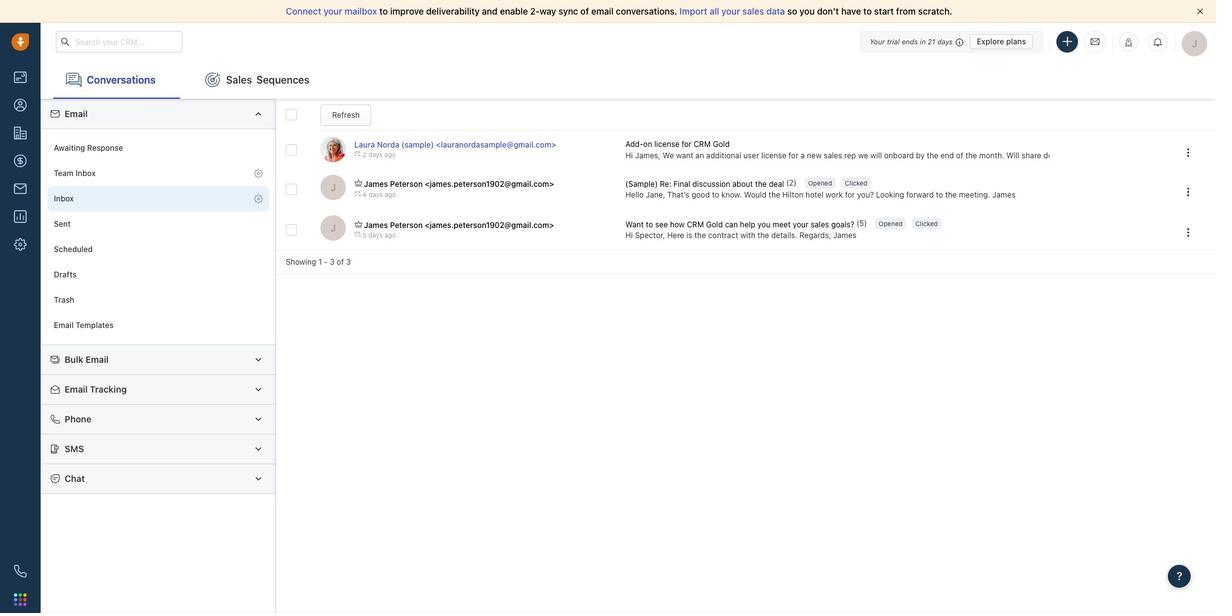 Task type: vqa. For each thing, say whether or not it's contained in the screenshot.
the rightmost leads
no



Task type: locate. For each thing, give the bounding box(es) containing it.
1 horizontal spatial laura
[[1126, 151, 1146, 160]]

1 <james.peterson1902@gmail.com> from the top
[[425, 180, 554, 189]]

2 vertical spatial ago
[[385, 231, 396, 239]]

sales left rep
[[824, 151, 843, 160]]

to inside "want to see how crm gold can help you meet your sales goals? (5)"
[[646, 220, 654, 229]]

0 horizontal spatial opened
[[809, 180, 833, 187]]

0 vertical spatial sales
[[743, 6, 765, 16]]

team
[[54, 169, 74, 178]]

email down trash
[[54, 321, 74, 330]]

email right bulk
[[86, 354, 109, 365]]

email for email templates
[[54, 321, 74, 330]]

(sample)
[[402, 140, 434, 150]]

21
[[928, 37, 936, 45]]

hi
[[626, 151, 633, 160], [626, 231, 633, 240]]

2 vertical spatial for
[[846, 190, 856, 199]]

sales sequences link
[[193, 61, 322, 99]]

laura right soon. in the right top of the page
[[1126, 151, 1146, 160]]

gold inside 'add-on license for crm gold hi james, we want an additional user license for a new sales rep we will onboard by the end of the month. will share details soon. regards, laura'
[[713, 140, 730, 149]]

you inside "want to see how crm gold can help you meet your sales goals? (5)"
[[758, 220, 771, 229]]

email for email tracking
[[65, 384, 88, 395]]

1 vertical spatial gold
[[707, 220, 723, 229]]

1 horizontal spatial of
[[581, 6, 589, 16]]

outgoing image
[[355, 231, 361, 237]]

hilton
[[783, 190, 804, 199]]

details.
[[772, 231, 798, 240]]

team inbox link
[[48, 161, 270, 186]]

connect your mailbox to improve deliverability and enable 2-way sync of email conversations. import all your sales data so you don't have to start from scratch.
[[286, 6, 953, 16]]

2 hi from the top
[[626, 231, 633, 240]]

sync
[[559, 6, 579, 16]]

james up 4 days ago
[[364, 180, 388, 189]]

inbox down the team
[[54, 194, 74, 204]]

to up spector,
[[646, 220, 654, 229]]

peterson up 4 days ago
[[390, 180, 423, 189]]

1 horizontal spatial opened
[[879, 220, 903, 228]]

hi down want
[[626, 231, 633, 240]]

days for want to see how crm gold can help you meet your sales goals?
[[369, 231, 383, 239]]

looking
[[877, 190, 905, 199]]

mailbox
[[345, 6, 377, 16]]

1 vertical spatial you
[[758, 220, 771, 229]]

the left month.
[[966, 151, 978, 160]]

new
[[808, 151, 822, 160]]

norda
[[377, 140, 400, 150]]

inbox
[[76, 169, 96, 178], [54, 194, 74, 204]]

0 vertical spatial you
[[800, 6, 815, 16]]

explore plans link
[[971, 34, 1034, 49]]

crm up is at right top
[[687, 220, 704, 229]]

(sample) re: final discussion about the deal link
[[626, 178, 787, 189]]

gold for for
[[713, 140, 730, 149]]

add-on license for crm gold hi james, we want an additional user license for a new sales rep we will onboard by the end of the month. will share details soon. regards, laura
[[626, 140, 1146, 160]]

1 vertical spatial inbox
[[54, 194, 74, 204]]

0 vertical spatial license
[[655, 140, 680, 149]]

2
[[363, 151, 367, 159]]

bulk
[[65, 354, 83, 365]]

with
[[741, 231, 756, 240]]

trash
[[54, 296, 74, 305]]

sales left the data
[[743, 6, 765, 16]]

explore
[[978, 36, 1005, 46]]

<lauranordasample@gmail.com>
[[436, 140, 557, 150]]

of right end
[[957, 151, 964, 160]]

of
[[581, 6, 589, 16], [957, 151, 964, 160], [337, 258, 344, 267]]

3
[[330, 258, 335, 267], [346, 258, 351, 267]]

days
[[938, 37, 953, 45], [369, 151, 383, 159], [369, 190, 383, 198], [369, 231, 383, 239]]

of right -
[[337, 258, 344, 267]]

work
[[826, 190, 844, 199]]

know.
[[722, 190, 742, 199]]

0 vertical spatial crm
[[694, 140, 711, 149]]

opened for (2)
[[809, 180, 833, 187]]

laura norda (sample) <lauranordasample@gmail.com>
[[355, 140, 557, 150]]

peterson for want to see how crm gold can help you meet your sales goals? (5)
[[390, 220, 423, 230]]

trash link
[[48, 288, 270, 313]]

laura
[[355, 140, 375, 150], [1126, 151, 1146, 160]]

1 horizontal spatial for
[[789, 151, 799, 160]]

add-on license for crm gold button
[[626, 139, 730, 150]]

<james.peterson1902@gmail.com> for want
[[425, 220, 554, 230]]

1 horizontal spatial clicked
[[916, 220, 939, 228]]

0 horizontal spatial of
[[337, 258, 344, 267]]

0 vertical spatial hi
[[626, 151, 633, 160]]

explore plans
[[978, 36, 1027, 46]]

1 james peterson <james.peterson1902@gmail.com> from the top
[[364, 180, 554, 189]]

sales for new
[[824, 151, 843, 160]]

will
[[1007, 151, 1020, 160]]

gold
[[713, 140, 730, 149], [707, 220, 723, 229]]

will
[[871, 151, 883, 160]]

phone image
[[14, 565, 27, 578]]

email
[[592, 6, 614, 16]]

0 horizontal spatial regards,
[[800, 231, 832, 240]]

days right '4' at left top
[[369, 190, 383, 198]]

hi down 'add-'
[[626, 151, 633, 160]]

what's new image
[[1125, 38, 1134, 47]]

you right help
[[758, 220, 771, 229]]

want
[[626, 220, 644, 229]]

forward
[[907, 190, 934, 199]]

to down discussion
[[713, 190, 720, 199]]

for left you?
[[846, 190, 856, 199]]

the right is at right top
[[695, 231, 707, 240]]

1 3 from the left
[[330, 258, 335, 267]]

0 horizontal spatial you
[[758, 220, 771, 229]]

crm for for
[[694, 140, 711, 149]]

sent link
[[48, 212, 270, 237]]

your inside "want to see how crm gold can help you meet your sales goals? (5)"
[[793, 220, 809, 229]]

gold up additional
[[713, 140, 730, 149]]

your
[[324, 6, 343, 16], [722, 6, 741, 16], [793, 220, 809, 229]]

scheduled link
[[48, 237, 270, 262]]

0 vertical spatial inbox
[[76, 169, 96, 178]]

days right '2'
[[369, 151, 383, 159]]

your right meet
[[793, 220, 809, 229]]

crm up an
[[694, 140, 711, 149]]

email up awaiting
[[65, 108, 88, 119]]

send email image
[[1091, 36, 1100, 47]]

email tracking
[[65, 384, 127, 395]]

sales inside 'add-on license for crm gold hi james, we want an additional user license for a new sales rep we will onboard by the end of the month. will share details soon. regards, laura'
[[824, 151, 843, 160]]

0 vertical spatial of
[[581, 6, 589, 16]]

of inside 'add-on license for crm gold hi james, we want an additional user license for a new sales rep we will onboard by the end of the month. will share details soon. regards, laura'
[[957, 151, 964, 160]]

1 peterson from the top
[[390, 180, 423, 189]]

days right 5
[[369, 231, 383, 239]]

and
[[482, 6, 498, 16]]

0 vertical spatial regards,
[[1092, 151, 1124, 160]]

1 vertical spatial ago
[[385, 190, 396, 198]]

regards, right "details."
[[800, 231, 832, 240]]

0 vertical spatial james peterson <james.peterson1902@gmail.com>
[[364, 180, 554, 189]]

opened for (5)
[[879, 220, 903, 228]]

license
[[655, 140, 680, 149], [762, 151, 787, 160]]

clicked up you?
[[845, 180, 868, 187]]

0 horizontal spatial your
[[324, 6, 343, 16]]

2 <james.peterson1902@gmail.com> from the top
[[425, 220, 554, 230]]

bulk email
[[65, 354, 109, 365]]

0 horizontal spatial laura
[[355, 140, 375, 150]]

1 vertical spatial peterson
[[390, 220, 423, 230]]

can
[[726, 220, 738, 229]]

tab list
[[41, 61, 1217, 99]]

you
[[800, 6, 815, 16], [758, 220, 771, 229]]

peterson up 5 days ago
[[390, 220, 423, 230]]

drafts
[[54, 270, 77, 280]]

1 vertical spatial <james.peterson1902@gmail.com>
[[425, 220, 554, 230]]

0 horizontal spatial 3
[[330, 258, 335, 267]]

5 days ago
[[363, 231, 396, 239]]

your
[[870, 37, 886, 45]]

gold up contract
[[707, 220, 723, 229]]

is
[[687, 231, 693, 240]]

ago down the norda
[[385, 151, 396, 159]]

deliverability
[[426, 6, 480, 16]]

see
[[656, 220, 668, 229]]

sales left goals?
[[811, 220, 830, 229]]

1 vertical spatial of
[[957, 151, 964, 160]]

for up want
[[682, 140, 692, 149]]

regards, right soon. in the right top of the page
[[1092, 151, 1124, 160]]

0 horizontal spatial license
[[655, 140, 680, 149]]

add-on license for crm gold link
[[626, 139, 730, 150]]

1 vertical spatial james peterson <james.peterson1902@gmail.com>
[[364, 220, 554, 230]]

2 horizontal spatial of
[[957, 151, 964, 160]]

inbox inside team inbox link
[[76, 169, 96, 178]]

1 vertical spatial crm
[[687, 220, 704, 229]]

your right all
[[722, 6, 741, 16]]

regards,
[[1092, 151, 1124, 160], [800, 231, 832, 240]]

0 vertical spatial clicked
[[845, 180, 868, 187]]

1 vertical spatial opened
[[879, 220, 903, 228]]

on
[[644, 140, 653, 149]]

crm inside 'add-on license for crm gold hi james, we want an additional user license for a new sales rep we will onboard by the end of the month. will share details soon. regards, laura'
[[694, 140, 711, 149]]

gold inside "want to see how crm gold can help you meet your sales goals? (5)"
[[707, 220, 723, 229]]

0 vertical spatial peterson
[[390, 180, 423, 189]]

email up 'phone'
[[65, 384, 88, 395]]

license right user
[[762, 151, 787, 160]]

0 vertical spatial gold
[[713, 140, 730, 149]]

crm inside "want to see how crm gold can help you meet your sales goals? (5)"
[[687, 220, 704, 229]]

peterson
[[390, 180, 423, 189], [390, 220, 423, 230]]

(sample) re: final discussion about the deal (2)
[[626, 178, 797, 189]]

you right so
[[800, 6, 815, 16]]

inbox inside inbox link
[[54, 194, 74, 204]]

2 vertical spatial sales
[[811, 220, 830, 229]]

1 hi from the top
[[626, 151, 633, 160]]

crm
[[694, 140, 711, 149], [687, 220, 704, 229]]

2 james peterson <james.peterson1902@gmail.com> from the top
[[364, 220, 554, 230]]

days for add-on license for crm gold
[[369, 151, 383, 159]]

close image
[[1198, 8, 1204, 15]]

how
[[671, 220, 685, 229]]

for left a
[[789, 151, 799, 160]]

1 horizontal spatial inbox
[[76, 169, 96, 178]]

meeting.
[[960, 190, 991, 199]]

Search your CRM... text field
[[56, 31, 183, 53]]

clicked for james
[[916, 220, 939, 228]]

conversations
[[87, 74, 156, 85]]

ago right '4' at left top
[[385, 190, 396, 198]]

scratch.
[[919, 6, 953, 16]]

inbox right the team
[[76, 169, 96, 178]]

0 vertical spatial opened
[[809, 180, 833, 187]]

2 horizontal spatial your
[[793, 220, 809, 229]]

1 vertical spatial laura
[[1126, 151, 1146, 160]]

1 horizontal spatial license
[[762, 151, 787, 160]]

your left mailbox
[[324, 6, 343, 16]]

laura up '2'
[[355, 140, 375, 150]]

opened right (5)
[[879, 220, 903, 228]]

license up 'we'
[[655, 140, 680, 149]]

0 vertical spatial for
[[682, 140, 692, 149]]

1 vertical spatial sales
[[824, 151, 843, 160]]

of right sync
[[581, 6, 589, 16]]

0 horizontal spatial for
[[682, 140, 692, 149]]

to right mailbox
[[380, 6, 388, 16]]

0 horizontal spatial clicked
[[845, 180, 868, 187]]

2 vertical spatial of
[[337, 258, 344, 267]]

an
[[696, 151, 705, 160]]

gold for how
[[707, 220, 723, 229]]

2 peterson from the top
[[390, 220, 423, 230]]

1 vertical spatial hi
[[626, 231, 633, 240]]

1 vertical spatial clicked
[[916, 220, 939, 228]]

import
[[680, 6, 708, 16]]

the right with
[[758, 231, 770, 240]]

1 horizontal spatial you
[[800, 6, 815, 16]]

the up would
[[756, 179, 767, 189]]

ago right 5
[[385, 231, 396, 239]]

0 horizontal spatial inbox
[[54, 194, 74, 204]]

0 vertical spatial laura
[[355, 140, 375, 150]]

1 horizontal spatial regards,
[[1092, 151, 1124, 160]]

1 horizontal spatial 3
[[346, 258, 351, 267]]

clicked down forward
[[916, 220, 939, 228]]

0 vertical spatial <james.peterson1902@gmail.com>
[[425, 180, 554, 189]]

ago
[[385, 151, 396, 159], [385, 190, 396, 198], [385, 231, 396, 239]]

opened up hello jane, that's good to know. would the hilton hotel work for you? looking forward to the meeting. james
[[809, 180, 833, 187]]



Task type: describe. For each thing, give the bounding box(es) containing it.
soon.
[[1070, 151, 1090, 160]]

hello jane, that's good to know. would the hilton hotel work for you? looking forward to the meeting. james
[[626, 190, 1016, 199]]

would
[[745, 190, 767, 199]]

email for email
[[65, 108, 88, 119]]

the left meeting.
[[946, 190, 958, 199]]

a
[[801, 151, 805, 160]]

don't
[[818, 6, 840, 16]]

hotel
[[806, 190, 824, 199]]

share
[[1022, 151, 1042, 160]]

refresh button
[[321, 104, 372, 126]]

james up 5 days ago
[[364, 220, 388, 230]]

by
[[917, 151, 925, 160]]

sales for your
[[743, 6, 765, 16]]

connect
[[286, 6, 322, 16]]

phone element
[[8, 559, 33, 584]]

showing
[[286, 258, 316, 267]]

conversations.
[[616, 6, 678, 16]]

ago for (sample) re: final discussion about the deal (2)
[[385, 190, 396, 198]]

here
[[668, 231, 685, 240]]

about
[[733, 179, 754, 189]]

have
[[842, 6, 862, 16]]

ends
[[902, 37, 919, 45]]

we
[[663, 151, 675, 160]]

hi inside 'add-on license for crm gold hi james, we want an additional user license for a new sales rep we will onboard by the end of the month. will share details soon. regards, laura'
[[626, 151, 633, 160]]

1 horizontal spatial your
[[722, 6, 741, 16]]

james peterson <james.peterson1902@gmail.com> for want
[[364, 220, 554, 230]]

the down "deal" at the right of the page
[[769, 190, 781, 199]]

james right meeting.
[[993, 190, 1016, 199]]

(2)
[[787, 178, 797, 188]]

that's
[[668, 190, 690, 199]]

1 vertical spatial license
[[762, 151, 787, 160]]

connect your mailbox link
[[286, 6, 380, 16]]

peterson for (sample) re: final discussion about the deal (2)
[[390, 180, 423, 189]]

want to see how crm gold can help you meet your sales goals? button
[[626, 219, 857, 230]]

2 horizontal spatial for
[[846, 190, 856, 199]]

details
[[1044, 151, 1068, 160]]

showing 1 - 3 of 3
[[286, 258, 351, 267]]

james peterson <james.peterson1902@gmail.com> for (sample)
[[364, 180, 554, 189]]

data
[[767, 6, 786, 16]]

ago for want to see how crm gold can help you meet your sales goals? (5)
[[385, 231, 396, 239]]

way
[[540, 6, 557, 16]]

month.
[[980, 151, 1005, 160]]

in
[[921, 37, 926, 45]]

start
[[875, 6, 895, 16]]

import all your sales data link
[[680, 6, 788, 16]]

end
[[941, 151, 955, 160]]

james down goals?
[[834, 231, 857, 240]]

to left start
[[864, 6, 873, 16]]

email templates
[[54, 321, 114, 330]]

freshworks switcher image
[[14, 594, 27, 606]]

2 days ago
[[363, 151, 396, 159]]

<james.peterson1902@gmail.com> for (sample)
[[425, 180, 554, 189]]

(sample)
[[626, 179, 658, 189]]

templates
[[76, 321, 114, 330]]

laura inside 'add-on license for crm gold hi james, we want an additional user license for a new sales rep we will onboard by the end of the month. will share details soon. regards, laura'
[[1126, 151, 1146, 160]]

1
[[319, 258, 322, 267]]

laura norda (sample) <lauranordasample@gmail.com> link
[[355, 140, 557, 150]]

scheduled
[[54, 245, 93, 254]]

2-
[[531, 6, 540, 16]]

hi spector, here is the contract with the details. regards, james
[[626, 231, 857, 240]]

plans
[[1007, 36, 1027, 46]]

the inside (sample) re: final discussion about the deal (2)
[[756, 179, 767, 189]]

email templates link
[[48, 313, 270, 338]]

contract
[[709, 231, 739, 240]]

clicked for work
[[845, 180, 868, 187]]

want
[[677, 151, 694, 160]]

4 days ago
[[363, 190, 396, 198]]

final
[[674, 179, 691, 189]]

onboard
[[885, 151, 915, 160]]

5
[[363, 231, 367, 239]]

meet
[[773, 220, 791, 229]]

tracking
[[90, 384, 127, 395]]

jane,
[[646, 190, 666, 199]]

sales inside "want to see how crm gold can help you meet your sales goals? (5)"
[[811, 220, 830, 229]]

sent
[[54, 220, 71, 229]]

sequences
[[257, 74, 310, 85]]

add-
[[626, 140, 644, 149]]

help
[[741, 220, 756, 229]]

to right forward
[[937, 190, 944, 199]]

tab list containing conversations
[[41, 61, 1217, 99]]

1 vertical spatial for
[[789, 151, 799, 160]]

2 3 from the left
[[346, 258, 351, 267]]

1 vertical spatial regards,
[[800, 231, 832, 240]]

0 vertical spatial ago
[[385, 151, 396, 159]]

the right 'by' at top right
[[928, 151, 939, 160]]

awaiting response link
[[48, 136, 270, 161]]

phone
[[65, 414, 92, 425]]

spector,
[[636, 231, 666, 240]]

incoming image
[[355, 151, 361, 157]]

refresh
[[332, 110, 360, 120]]

days for (sample) re: final discussion about the deal
[[369, 190, 383, 198]]

outgoing image
[[355, 190, 361, 197]]

crm for how
[[687, 220, 704, 229]]

days right 21
[[938, 37, 953, 45]]

inbox link
[[48, 186, 270, 212]]

hello
[[626, 190, 644, 199]]

so
[[788, 6, 798, 16]]

regards, inside 'add-on license for crm gold hi james, we want an additional user license for a new sales rep we will onboard by the end of the month. will share details soon. regards, laura'
[[1092, 151, 1124, 160]]

awaiting response
[[54, 144, 123, 153]]

response
[[87, 144, 123, 153]]

re:
[[660, 179, 672, 189]]

enable
[[500, 6, 528, 16]]

chat
[[65, 473, 85, 484]]

drafts link
[[48, 262, 270, 288]]

want to see how crm gold can help you meet your sales goals? link
[[626, 219, 857, 230]]

(5)
[[857, 219, 868, 228]]

additional
[[707, 151, 742, 160]]



